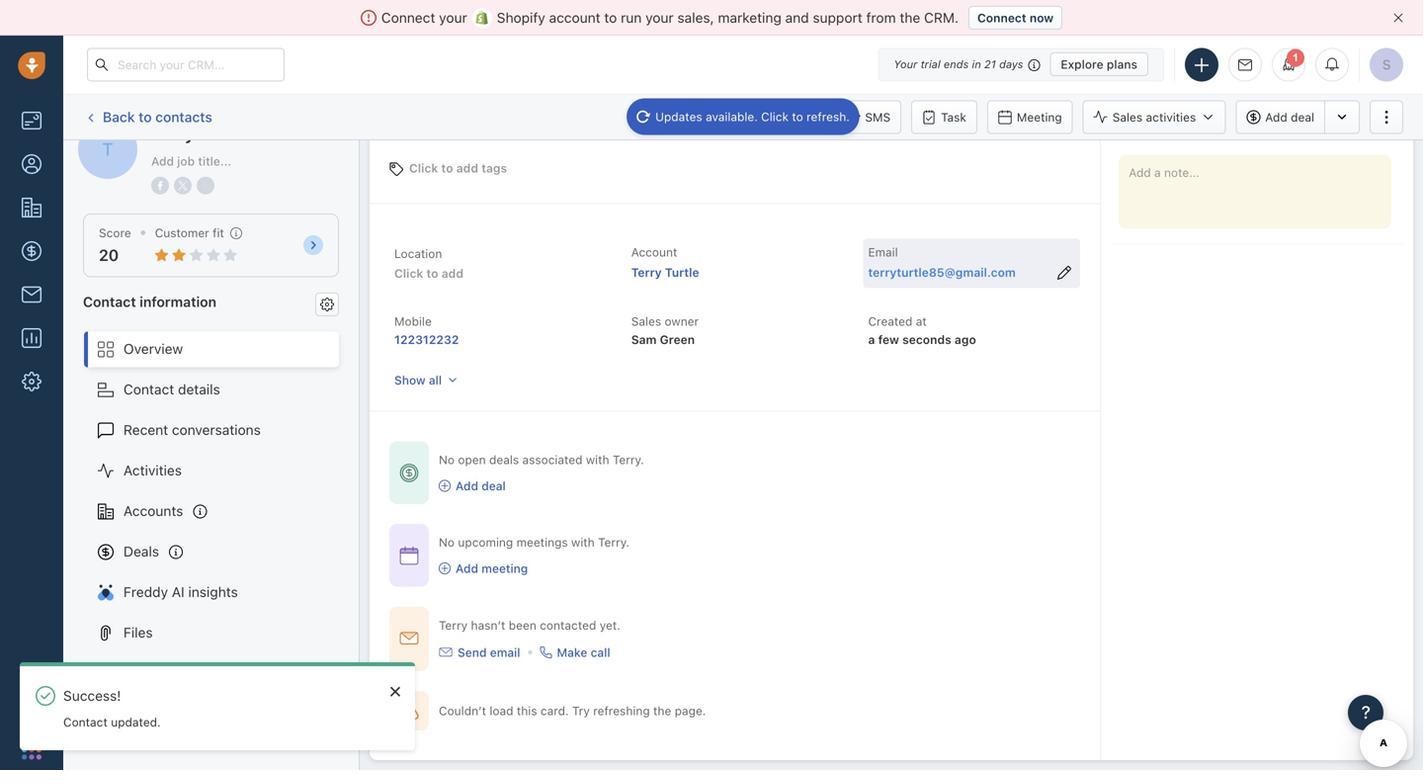 Task type: describe. For each thing, give the bounding box(es) containing it.
0 vertical spatial with
[[586, 453, 610, 467]]

back to contacts
[[103, 109, 212, 125]]

call
[[761, 110, 782, 124]]

2 your from the left
[[646, 9, 674, 26]]

0 vertical spatial the
[[900, 9, 921, 26]]

explore
[[1061, 57, 1104, 71]]

call
[[591, 646, 611, 659]]

refresh.
[[807, 110, 850, 124]]

insights
[[188, 584, 238, 600]]

terry for terry turtle
[[151, 123, 195, 144]]

turtle inside 'account terry turtle'
[[665, 266, 700, 279]]

account
[[632, 245, 678, 259]]

1 vertical spatial in
[[160, 665, 171, 681]]

apps
[[124, 665, 156, 681]]

no open deals associated with terry.
[[439, 453, 644, 467]]

updates
[[656, 110, 703, 124]]

122312232
[[394, 333, 459, 347]]

email
[[490, 646, 521, 659]]

container_wx8msf4aqz5i3rn1 image left make
[[540, 647, 552, 658]]

back
[[103, 109, 135, 125]]

created
[[869, 314, 913, 328]]

refreshing
[[593, 704, 650, 718]]

all
[[429, 373, 442, 387]]

add job title...
[[151, 154, 231, 168]]

meeting
[[482, 561, 528, 575]]

run
[[621, 9, 642, 26]]

connect for connect your
[[381, 9, 435, 26]]

location click to add
[[394, 247, 464, 280]]

close image
[[1394, 13, 1404, 23]]

1
[[1293, 51, 1299, 64]]

score
[[99, 226, 131, 240]]

meetings
[[517, 535, 568, 549]]

add deal inside add deal button
[[1266, 110, 1315, 124]]

back to contacts link
[[83, 102, 213, 133]]

add inside button
[[1266, 110, 1288, 124]]

show all
[[394, 373, 442, 387]]

now
[[1030, 11, 1054, 25]]

terry turtle
[[151, 123, 248, 144]]

upcoming
[[458, 535, 513, 549]]

recent
[[124, 422, 168, 438]]

owner
[[665, 314, 699, 328]]

email button
[[651, 100, 722, 134]]

add deal link
[[439, 477, 644, 494]]

send email image
[[1239, 59, 1253, 71]]

contact for contact information
[[83, 293, 136, 310]]

sales for sales activities
[[1113, 110, 1143, 124]]

updated.
[[111, 715, 161, 729]]

email inside email 'button'
[[681, 110, 711, 124]]

shopify
[[497, 9, 546, 26]]

no for no open deals associated with terry.
[[439, 453, 455, 467]]

to left run
[[605, 9, 617, 26]]

click inside location click to add
[[394, 266, 424, 280]]

crm.
[[924, 9, 959, 26]]

mobile 122312232
[[394, 314, 459, 347]]

call button
[[732, 100, 792, 134]]

add deal button
[[1236, 100, 1325, 134]]

sms
[[865, 110, 891, 124]]

job
[[177, 154, 195, 168]]

0 vertical spatial add
[[457, 161, 479, 175]]

click to add tags
[[409, 161, 507, 175]]

freddy ai insights
[[124, 584, 238, 600]]

sales owner sam green
[[632, 314, 699, 347]]

1 horizontal spatial email
[[869, 245, 898, 259]]

1 vertical spatial with
[[572, 535, 595, 549]]

load
[[490, 704, 514, 718]]

marketplace
[[175, 665, 254, 681]]

to inside location click to add
[[427, 266, 439, 280]]

ai
[[172, 584, 185, 600]]

container_wx8msf4aqz5i3rn1 image for terry hasn't been contacted yet.
[[399, 629, 419, 649]]

terry turtle link
[[632, 266, 700, 279]]

meeting button
[[988, 100, 1073, 134]]

details
[[178, 381, 220, 398]]

contact updated.
[[63, 715, 161, 729]]

support
[[813, 9, 863, 26]]

make
[[557, 646, 588, 659]]

days
[[1000, 58, 1024, 71]]

hasn't
[[471, 618, 506, 632]]

conversations
[[172, 422, 261, 438]]

deals
[[489, 453, 519, 467]]

mng settings image
[[320, 297, 334, 311]]

connect for connect now
[[978, 11, 1027, 25]]

shopify account to run your sales, marketing and support from the crm.
[[497, 9, 959, 26]]

card.
[[541, 704, 569, 718]]

no upcoming meetings with terry.
[[439, 535, 630, 549]]

deal inside button
[[1291, 110, 1315, 124]]

add meeting
[[456, 561, 528, 575]]

customer fit
[[155, 226, 224, 240]]

container_wx8msf4aqz5i3rn1 image for add meeting
[[439, 562, 451, 574]]

activities
[[124, 462, 182, 479]]

freddy
[[124, 584, 168, 600]]

sales activities
[[1113, 110, 1197, 124]]

ago
[[955, 333, 977, 347]]

connect your
[[381, 9, 467, 26]]

to left tags on the top of the page
[[442, 161, 453, 175]]

score 20
[[99, 226, 131, 265]]



Task type: locate. For each thing, give the bounding box(es) containing it.
sales,
[[678, 9, 714, 26]]

to inside updates available. click to refresh. link
[[792, 110, 804, 124]]

phone image
[[22, 695, 42, 715]]

terry
[[151, 123, 195, 144], [632, 266, 662, 279], [439, 618, 468, 632]]

0 horizontal spatial email
[[681, 110, 711, 124]]

add meeting link
[[439, 560, 630, 577]]

send
[[458, 646, 487, 659]]

add inside location click to add
[[442, 266, 464, 280]]

add deal down the open
[[456, 479, 506, 493]]

1 vertical spatial contact
[[124, 381, 174, 398]]

updates available. click to refresh.
[[656, 110, 850, 124]]

contact down success!
[[63, 715, 108, 729]]

freshworks switcher image
[[22, 740, 42, 760]]

0 horizontal spatial sales
[[632, 314, 662, 328]]

connect inside button
[[978, 11, 1027, 25]]

available.
[[706, 110, 758, 124]]

1 your from the left
[[439, 9, 467, 26]]

trial
[[921, 58, 941, 71]]

ends
[[944, 58, 969, 71]]

call link
[[732, 100, 792, 134]]

terry up send
[[439, 618, 468, 632]]

1 vertical spatial no
[[439, 535, 455, 549]]

phone element
[[12, 685, 51, 725]]

add down the open
[[456, 479, 479, 493]]

your right run
[[646, 9, 674, 26]]

contacted
[[540, 618, 597, 632]]

explore plans link
[[1050, 52, 1149, 76]]

add
[[1266, 110, 1288, 124], [151, 154, 174, 168], [456, 479, 479, 493], [456, 561, 479, 575]]

show
[[394, 373, 426, 387]]

no left the open
[[439, 453, 455, 467]]

been
[[509, 618, 537, 632]]

updates available. click to refresh. link
[[627, 98, 860, 135]]

terry hasn't been contacted yet.
[[439, 618, 621, 632]]

recent conversations
[[124, 422, 261, 438]]

in right apps
[[160, 665, 171, 681]]

associated
[[523, 453, 583, 467]]

sales left activities
[[1113, 110, 1143, 124]]

customer
[[155, 226, 209, 240]]

1 horizontal spatial terry
[[439, 618, 468, 632]]

your
[[439, 9, 467, 26], [646, 9, 674, 26]]

your trial ends in 21 days
[[894, 58, 1024, 71]]

at
[[916, 314, 927, 328]]

20
[[99, 246, 119, 265]]

container_wx8msf4aqz5i3rn1 image inside 'add meeting' link
[[439, 562, 451, 574]]

2 no from the top
[[439, 535, 455, 549]]

task button
[[912, 100, 978, 134]]

1 vertical spatial terry
[[632, 266, 662, 279]]

a
[[869, 333, 875, 347]]

turtle
[[199, 123, 248, 144], [665, 266, 700, 279]]

this
[[517, 704, 537, 718]]

2 vertical spatial contact
[[63, 715, 108, 729]]

no for no upcoming meetings with terry.
[[439, 535, 455, 549]]

your left shopify on the left top of the page
[[439, 9, 467, 26]]

contact information
[[83, 293, 217, 310]]

0 vertical spatial terry
[[151, 123, 195, 144]]

container_wx8msf4aqz5i3rn1 image for no open deals associated with terry.
[[399, 463, 419, 483]]

deal
[[1291, 110, 1315, 124], [482, 479, 506, 493]]

sam
[[632, 333, 657, 347]]

0 vertical spatial sales
[[1113, 110, 1143, 124]]

1 horizontal spatial turtle
[[665, 266, 700, 279]]

information
[[140, 293, 217, 310]]

to inside back to contacts link
[[139, 109, 152, 125]]

1 vertical spatial sales
[[632, 314, 662, 328]]

plans
[[1107, 57, 1138, 71]]

2 vertical spatial terry
[[439, 618, 468, 632]]

email
[[681, 110, 711, 124], [869, 245, 898, 259]]

1 horizontal spatial in
[[972, 58, 982, 71]]

0 vertical spatial add deal
[[1266, 110, 1315, 124]]

and
[[786, 9, 809, 26]]

couldn't
[[439, 704, 486, 718]]

0 horizontal spatial deal
[[482, 479, 506, 493]]

with right the associated
[[586, 453, 610, 467]]

0 horizontal spatial add deal
[[456, 479, 506, 493]]

0 horizontal spatial connect
[[381, 9, 435, 26]]

0 vertical spatial turtle
[[199, 123, 248, 144]]

turtle down account
[[665, 266, 700, 279]]

deal down the 1 link
[[1291, 110, 1315, 124]]

21
[[985, 58, 997, 71]]

in left '21'
[[972, 58, 982, 71]]

terry. right meetings
[[598, 535, 630, 549]]

add down the 1 link
[[1266, 110, 1288, 124]]

files
[[124, 624, 153, 641]]

1 horizontal spatial deal
[[1291, 110, 1315, 124]]

terry down account
[[632, 266, 662, 279]]

meeting
[[1017, 110, 1063, 124]]

page.
[[675, 704, 706, 718]]

the right from
[[900, 9, 921, 26]]

apps in marketplace
[[124, 665, 254, 681]]

activities
[[1146, 110, 1197, 124]]

task
[[941, 110, 967, 124]]

1 vertical spatial email
[[869, 245, 898, 259]]

container_wx8msf4aqz5i3rn1 image left the open
[[399, 463, 419, 483]]

terry for terry hasn't been contacted yet.
[[439, 618, 468, 632]]

mobile
[[394, 314, 432, 328]]

0 vertical spatial contact
[[83, 293, 136, 310]]

add down the 'upcoming'
[[456, 561, 479, 575]]

add down location
[[442, 266, 464, 280]]

0 vertical spatial in
[[972, 58, 982, 71]]

deal down deals
[[482, 479, 506, 493]]

in
[[972, 58, 982, 71], [160, 665, 171, 681]]

contact details
[[124, 381, 220, 398]]

terry. right the associated
[[613, 453, 644, 467]]

sales inside sales owner sam green
[[632, 314, 662, 328]]

contact down the 20
[[83, 293, 136, 310]]

to down location
[[427, 266, 439, 280]]

contact for contact details
[[124, 381, 174, 398]]

try
[[572, 704, 590, 718]]

container_wx8msf4aqz5i3rn1 image up close icon
[[399, 629, 419, 649]]

turtle up 'title...'
[[199, 123, 248, 144]]

with right meetings
[[572, 535, 595, 549]]

no left the 'upcoming'
[[439, 535, 455, 549]]

connect
[[381, 9, 435, 26], [978, 11, 1027, 25]]

created at a few seconds ago
[[869, 314, 977, 347]]

to right "back"
[[139, 109, 152, 125]]

0 horizontal spatial in
[[160, 665, 171, 681]]

green
[[660, 333, 695, 347]]

account
[[549, 9, 601, 26]]

container_wx8msf4aqz5i3rn1 image
[[439, 480, 451, 492], [399, 546, 419, 565], [439, 562, 451, 574], [439, 646, 453, 659], [399, 701, 419, 721]]

0 horizontal spatial your
[[439, 9, 467, 26]]

1 vertical spatial deal
[[482, 479, 506, 493]]

1 vertical spatial add deal
[[456, 479, 506, 493]]

accounts
[[124, 503, 183, 519]]

container_wx8msf4aqz5i3rn1 image for send email
[[439, 646, 453, 659]]

1 vertical spatial terry.
[[598, 535, 630, 549]]

1 link
[[1272, 48, 1306, 82]]

couldn't load this card. try refreshing the page.
[[439, 704, 706, 718]]

Search your CRM... text field
[[87, 48, 285, 82]]

1 no from the top
[[439, 453, 455, 467]]

122312232 link
[[394, 333, 459, 347]]

1 horizontal spatial sales
[[1113, 110, 1143, 124]]

0 vertical spatial no
[[439, 453, 455, 467]]

container_wx8msf4aqz5i3rn1 image inside "add deal" link
[[439, 480, 451, 492]]

terryturtle85@gmail.com link
[[869, 263, 1016, 282]]

deals
[[124, 543, 159, 560]]

few
[[879, 333, 900, 347]]

0 vertical spatial click
[[761, 110, 789, 124]]

2 horizontal spatial terry
[[632, 266, 662, 279]]

0 vertical spatial terry.
[[613, 453, 644, 467]]

terry inside 'account terry turtle'
[[632, 266, 662, 279]]

0 horizontal spatial terry
[[151, 123, 195, 144]]

to
[[605, 9, 617, 26], [139, 109, 152, 125], [792, 110, 804, 124], [442, 161, 453, 175], [427, 266, 439, 280]]

to right call
[[792, 110, 804, 124]]

0 vertical spatial email
[[681, 110, 711, 124]]

container_wx8msf4aqz5i3rn1 image
[[399, 463, 419, 483], [399, 629, 419, 649], [540, 647, 552, 658]]

add
[[457, 161, 479, 175], [442, 266, 464, 280]]

1 horizontal spatial the
[[900, 9, 921, 26]]

1 horizontal spatial add deal
[[1266, 110, 1315, 124]]

connect now
[[978, 11, 1054, 25]]

0 vertical spatial deal
[[1291, 110, 1315, 124]]

close image
[[391, 686, 400, 697]]

1 vertical spatial click
[[409, 161, 438, 175]]

0 horizontal spatial turtle
[[199, 123, 248, 144]]

terry up job
[[151, 123, 195, 144]]

add left job
[[151, 154, 174, 168]]

2 vertical spatial click
[[394, 266, 424, 280]]

contacts
[[155, 109, 212, 125]]

add deal down the 1 link
[[1266, 110, 1315, 124]]

terryturtle85@gmail.com
[[869, 266, 1016, 279]]

sales for sales owner sam green
[[632, 314, 662, 328]]

1 vertical spatial turtle
[[665, 266, 700, 279]]

0 horizontal spatial the
[[654, 704, 672, 718]]

seconds
[[903, 333, 952, 347]]

contact for contact updated.
[[63, 715, 108, 729]]

contact up recent
[[124, 381, 174, 398]]

the left "page."
[[654, 704, 672, 718]]

add left tags on the top of the page
[[457, 161, 479, 175]]

contact
[[83, 293, 136, 310], [124, 381, 174, 398], [63, 715, 108, 729]]

1 vertical spatial add
[[442, 266, 464, 280]]

1 vertical spatial the
[[654, 704, 672, 718]]

t
[[102, 139, 113, 160]]

container_wx8msf4aqz5i3rn1 image for add deal
[[439, 480, 451, 492]]

add deal inside "add deal" link
[[456, 479, 506, 493]]

overview
[[124, 341, 183, 357]]

explore plans
[[1061, 57, 1138, 71]]

sales up sam
[[632, 314, 662, 328]]

location
[[394, 247, 442, 261]]

success!
[[63, 688, 121, 704]]

sms button
[[836, 100, 902, 134]]

with
[[586, 453, 610, 467], [572, 535, 595, 549]]

1 horizontal spatial connect
[[978, 11, 1027, 25]]

1 horizontal spatial your
[[646, 9, 674, 26]]

from
[[867, 9, 896, 26]]



Task type: vqa. For each thing, say whether or not it's contained in the screenshot.
"Stage"
no



